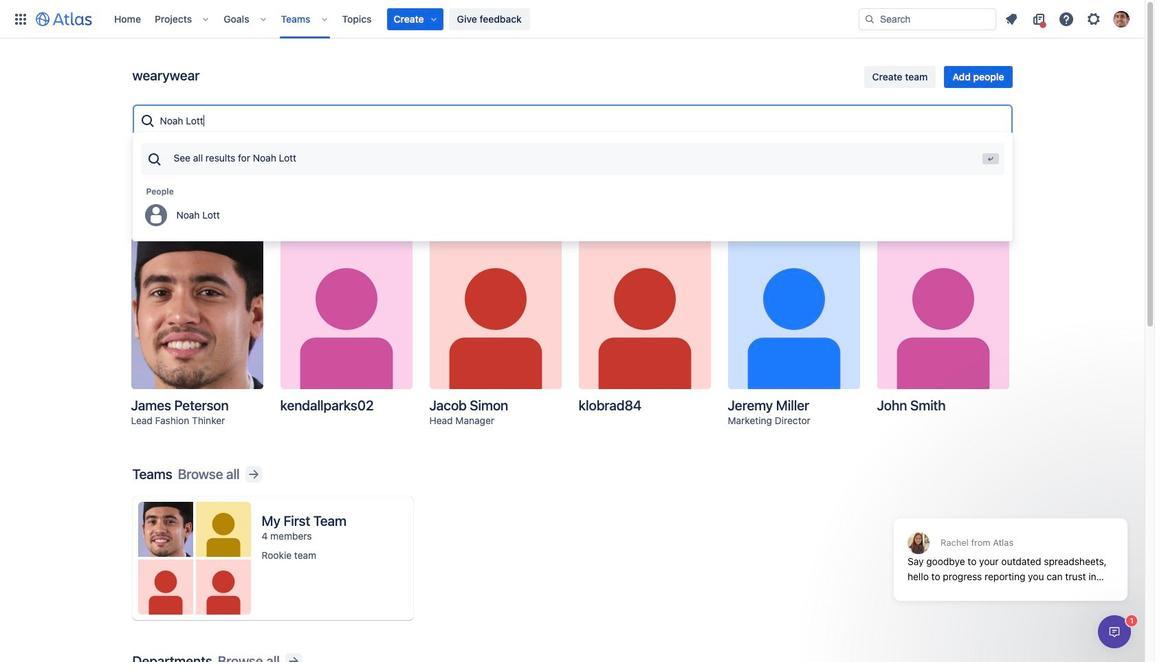 Task type: locate. For each thing, give the bounding box(es) containing it.
dialog
[[887, 485, 1135, 611], [1098, 616, 1131, 649]]

search image
[[865, 13, 876, 24]]

browse all image
[[245, 466, 262, 483]]

browse all image
[[285, 653, 302, 662]]

see all results image
[[146, 151, 163, 168]]

search for people and teams image
[[139, 113, 156, 129]]

Search for people and teams field
[[156, 109, 1006, 133]]

banner
[[0, 0, 1145, 39]]

None search field
[[859, 8, 997, 30]]

0 vertical spatial dialog
[[887, 485, 1135, 611]]

top element
[[8, 0, 859, 38]]

account image
[[1114, 11, 1130, 27]]



Task type: describe. For each thing, give the bounding box(es) containing it.
help image
[[1058, 11, 1075, 27]]

Search field
[[859, 8, 997, 30]]

1 vertical spatial dialog
[[1098, 616, 1131, 649]]

settings image
[[1086, 11, 1103, 27]]

switch to... image
[[12, 11, 29, 27]]

notifications image
[[1003, 11, 1020, 27]]



Task type: vqa. For each thing, say whether or not it's contained in the screenshot.
Atlas paid feature image
no



